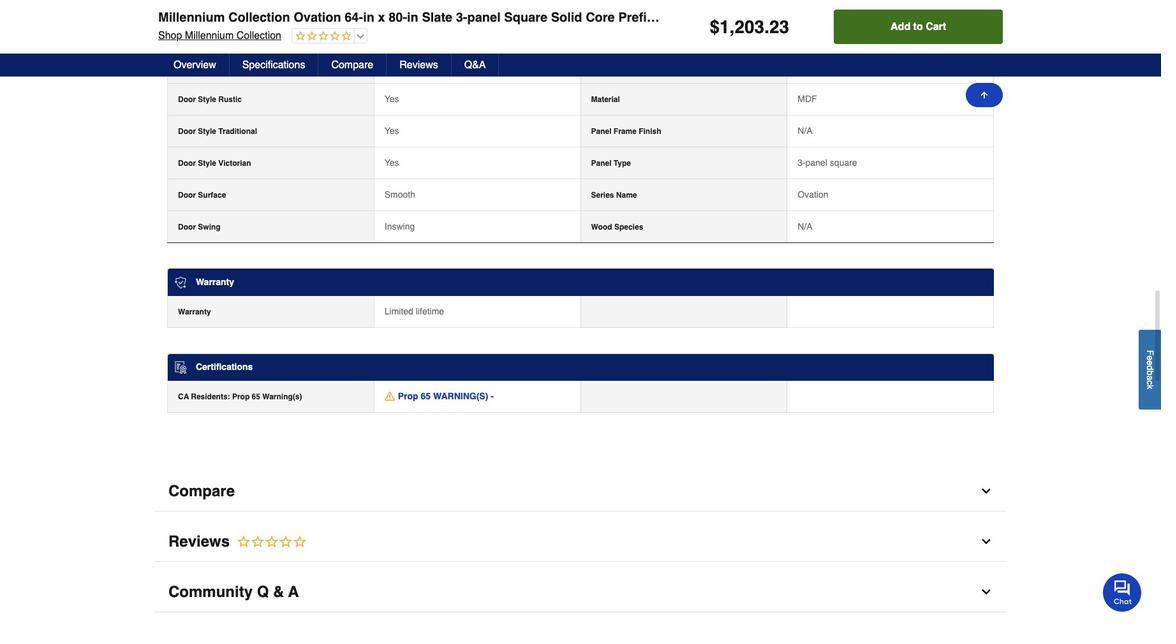 Task type: describe. For each thing, give the bounding box(es) containing it.
f
[[1145, 350, 1155, 356]]

0 vertical spatial 3-
[[456, 10, 467, 25]]

$ 1,203 . 23
[[710, 17, 789, 37]]

1 e from the top
[[1145, 356, 1155, 361]]

chevron down image for compare
[[980, 485, 993, 498]]

species
[[614, 223, 643, 231]]

prehung
[[945, 10, 996, 25]]

door for door surface
[[178, 191, 196, 200]]

23
[[769, 17, 789, 37]]

1 horizontal spatial 65
[[421, 391, 431, 402]]

prop65 warning image
[[385, 391, 395, 402]]

specifications
[[242, 59, 305, 71]]

series name
[[591, 191, 637, 200]]

0 vertical spatial collection
[[228, 10, 290, 25]]

swing
[[198, 223, 221, 231]]

$
[[710, 17, 720, 37]]

0 horizontal spatial prop
[[232, 393, 250, 402]]

yes for mdf
[[385, 94, 399, 104]]

a
[[1145, 376, 1155, 381]]

square
[[830, 157, 857, 168]]

material
[[591, 95, 620, 104]]

panel for n/a
[[591, 127, 612, 136]]

square
[[504, 10, 548, 25]]

&
[[273, 583, 284, 601]]

1,203
[[720, 17, 764, 37]]

d
[[1145, 366, 1155, 371]]

c
[[1145, 381, 1155, 385]]

.
[[764, 17, 769, 37]]

panel frame finish
[[591, 127, 661, 136]]

door swing
[[178, 223, 221, 231]]

compare button for q&a
[[319, 54, 387, 77]]

surface
[[198, 191, 226, 200]]

0 vertical spatial panel
[[467, 10, 501, 25]]

century
[[234, 31, 263, 40]]

0 vertical spatial warranty
[[196, 277, 234, 287]]

n/a for yes
[[798, 126, 813, 136]]

door style rustic
[[178, 95, 242, 104]]

door surface
[[178, 191, 226, 200]]

door for door swing
[[178, 223, 196, 231]]

mdf
[[691, 10, 714, 25]]

prop 65 warning(s) - link
[[385, 390, 494, 403]]

64-
[[345, 10, 363, 25]]

reviews for q&a
[[400, 59, 438, 71]]

1 horizontal spatial prop
[[398, 391, 418, 402]]

double
[[898, 10, 941, 25]]

reversible/universal
[[718, 10, 843, 25]]

1 horizontal spatial 3-
[[798, 157, 806, 168]]

warning(s)
[[262, 393, 302, 402]]

compare button for community q & a
[[154, 472, 1007, 512]]

core
[[586, 10, 615, 25]]

door for door style modern
[[178, 63, 196, 72]]

community q & a button
[[154, 573, 1007, 613]]

door for door style rustic
[[178, 95, 196, 104]]

yes for 3-panel square
[[385, 157, 399, 168]]

3-panel square
[[798, 157, 857, 168]]

wood species
[[591, 223, 643, 231]]

community
[[168, 583, 253, 601]]

ca
[[178, 393, 189, 402]]

1 vertical spatial collection
[[237, 30, 281, 41]]

door right interior
[[1047, 10, 1077, 25]]

1 vertical spatial inswing
[[385, 221, 415, 231]]

style for mdf
[[198, 95, 216, 104]]

0 vertical spatial zero stars image
[[292, 31, 352, 43]]

victorian
[[218, 159, 251, 168]]

manufacturer color/finish
[[591, 63, 686, 72]]

frame
[[614, 127, 637, 136]]

solid
[[551, 10, 582, 25]]

1 vertical spatial ovation
[[798, 189, 828, 200]]

0 horizontal spatial ovation
[[294, 10, 341, 25]]

style for slate
[[198, 63, 216, 72]]

shop
[[158, 30, 182, 41]]

0 vertical spatial inswing
[[847, 10, 894, 25]]

80-
[[389, 10, 407, 25]]

chevron down image for community q & a
[[980, 586, 993, 599]]

reviews button for community q & a
[[154, 522, 1007, 562]]

q
[[257, 583, 269, 601]]

panel type
[[591, 159, 631, 168]]

1 horizontal spatial panel
[[806, 157, 827, 168]]

add to cart button
[[834, 10, 1003, 44]]

ca residents: prop 65 warning(s)
[[178, 393, 302, 402]]

reviews button for q&a
[[387, 54, 452, 77]]

f e e d b a c k button
[[1139, 330, 1161, 410]]

series
[[591, 191, 614, 200]]

add to cart
[[891, 21, 946, 33]]

mdf
[[798, 94, 817, 104]]

mid
[[218, 31, 232, 40]]



Task type: locate. For each thing, give the bounding box(es) containing it.
panel
[[591, 127, 612, 136], [591, 159, 612, 168]]

0 vertical spatial reviews button
[[387, 54, 452, 77]]

1 vertical spatial zero stars image
[[230, 535, 308, 551]]

collection
[[228, 10, 290, 25], [237, 30, 281, 41]]

5 style from the top
[[198, 159, 216, 168]]

overview
[[174, 59, 216, 71]]

panel left 'square'
[[806, 157, 827, 168]]

1 vertical spatial 3-
[[798, 157, 806, 168]]

inswing left to
[[847, 10, 894, 25]]

style for n/a
[[198, 127, 216, 136]]

ovation
[[294, 10, 341, 25], [798, 189, 828, 200]]

2 in from the left
[[407, 10, 418, 25]]

interior
[[1000, 10, 1044, 25]]

1 in from the left
[[363, 10, 374, 25]]

e up "b"
[[1145, 361, 1155, 366]]

prop right residents:
[[232, 393, 250, 402]]

chat invite button image
[[1103, 573, 1142, 612]]

3 yes from the top
[[385, 126, 399, 136]]

wood
[[591, 223, 612, 231]]

2 yes from the top
[[385, 94, 399, 104]]

panel left 'type' at the top right
[[591, 159, 612, 168]]

cart
[[926, 21, 946, 33]]

panel left square
[[467, 10, 501, 25]]

2 chevron down image from the top
[[980, 535, 993, 548]]

inswing down smooth
[[385, 221, 415, 231]]

1 vertical spatial n/a
[[798, 221, 813, 231]]

e up d on the right of page
[[1145, 356, 1155, 361]]

slate right 80-
[[422, 10, 452, 25]]

0 vertical spatial chevron down image
[[980, 485, 993, 498]]

0 vertical spatial compare button
[[319, 54, 387, 77]]

door style victorian
[[178, 159, 251, 168]]

0 vertical spatial n/a
[[798, 126, 813, 136]]

door left surface
[[178, 191, 196, 200]]

reviews button down 80-
[[387, 54, 452, 77]]

in right x
[[407, 10, 418, 25]]

reviews down 80-
[[400, 59, 438, 71]]

inswing
[[847, 10, 894, 25], [385, 221, 415, 231]]

0 horizontal spatial 65
[[252, 393, 260, 402]]

q&a
[[464, 59, 486, 71]]

0 vertical spatial slate
[[422, 10, 452, 25]]

door down shop
[[178, 63, 196, 72]]

0 horizontal spatial compare
[[168, 483, 235, 500]]

1 vertical spatial panel
[[591, 159, 612, 168]]

style for 3-panel square
[[198, 159, 216, 168]]

limited
[[385, 306, 413, 316]]

0 vertical spatial millennium
[[158, 10, 225, 25]]

chevron down image
[[980, 485, 993, 498], [980, 535, 993, 548], [980, 586, 993, 599]]

prop right prop65 warning icon
[[398, 391, 418, 402]]

panel for 3-panel square
[[591, 159, 612, 168]]

1 vertical spatial reviews button
[[154, 522, 1007, 562]]

-
[[491, 391, 494, 402]]

traditional
[[218, 127, 257, 136]]

2 n/a from the top
[[798, 221, 813, 231]]

compare button
[[319, 54, 387, 77], [154, 472, 1007, 512]]

1 vertical spatial reviews
[[168, 533, 230, 551]]

in left x
[[363, 10, 374, 25]]

style
[[198, 31, 216, 40], [198, 63, 216, 72], [198, 95, 216, 104], [198, 127, 216, 136], [198, 159, 216, 168]]

smooth
[[385, 189, 415, 200]]

1 vertical spatial chevron down image
[[980, 535, 993, 548]]

chevron down image for reviews
[[980, 535, 993, 548]]

3-
[[456, 10, 467, 25], [798, 157, 806, 168]]

1 vertical spatial warranty
[[178, 308, 211, 316]]

type
[[614, 159, 631, 168]]

ovation left 64-
[[294, 10, 341, 25]]

chevron down image inside community q & a button
[[980, 586, 993, 599]]

zero stars image
[[292, 31, 352, 43], [230, 535, 308, 551]]

millennium collection ovation 64-in x 80-in slate 3-panel square solid core prefinished mdf reversible/universal inswing double prehung interior door
[[158, 10, 1077, 25]]

yes for slate
[[385, 62, 399, 72]]

prefinished
[[618, 10, 688, 25]]

1 chevron down image from the top
[[980, 485, 993, 498]]

2 panel from the top
[[591, 159, 612, 168]]

reviews
[[400, 59, 438, 71], [168, 533, 230, 551]]

warranty up certifications
[[178, 308, 211, 316]]

1 panel from the top
[[591, 127, 612, 136]]

65
[[421, 391, 431, 402], [252, 393, 260, 402]]

residents:
[[191, 393, 230, 402]]

1 vertical spatial slate
[[798, 62, 818, 72]]

q&a button
[[452, 54, 499, 77]]

shop millennium collection
[[158, 30, 281, 41]]

compare
[[331, 59, 373, 71], [168, 483, 235, 500]]

chevron down image inside reviews button
[[980, 535, 993, 548]]

door up overview
[[178, 31, 196, 40]]

door up door surface
[[178, 159, 196, 168]]

millennium up shop
[[158, 10, 225, 25]]

add
[[891, 21, 911, 33]]

3- up q&a
[[456, 10, 467, 25]]

color/finish
[[642, 63, 686, 72]]

3- left 'square'
[[798, 157, 806, 168]]

manufacturer
[[591, 63, 640, 72]]

2 style from the top
[[198, 63, 216, 72]]

65 left warning(s) on the bottom of page
[[421, 391, 431, 402]]

style left victorian
[[198, 159, 216, 168]]

warning(s)
[[433, 391, 488, 402]]

style left modern
[[198, 63, 216, 72]]

reviews button up community q & a button
[[154, 522, 1007, 562]]

to
[[913, 21, 923, 33]]

slate up mdf
[[798, 62, 818, 72]]

1 vertical spatial compare button
[[154, 472, 1007, 512]]

collection up century
[[228, 10, 290, 25]]

0 vertical spatial compare
[[331, 59, 373, 71]]

0 horizontal spatial reviews
[[168, 533, 230, 551]]

k
[[1145, 385, 1155, 390]]

1 horizontal spatial reviews
[[400, 59, 438, 71]]

panel left frame
[[591, 127, 612, 136]]

zero stars image down 64-
[[292, 31, 352, 43]]

1 horizontal spatial ovation
[[798, 189, 828, 200]]

x
[[378, 10, 385, 25]]

millennium
[[158, 10, 225, 25], [185, 30, 234, 41]]

millennium up door style modern at left
[[185, 30, 234, 41]]

ovation down 3-panel square
[[798, 189, 828, 200]]

style left traditional
[[198, 127, 216, 136]]

1 horizontal spatial in
[[407, 10, 418, 25]]

b
[[1145, 371, 1155, 376]]

reviews for community q & a
[[168, 533, 230, 551]]

door style mid century
[[178, 31, 263, 40]]

prop 65 warning(s) -
[[398, 391, 494, 402]]

door for door style traditional
[[178, 127, 196, 136]]

1 style from the top
[[198, 31, 216, 40]]

1 yes from the top
[[385, 62, 399, 72]]

modern
[[218, 63, 246, 72]]

f e e d b a c k
[[1145, 350, 1155, 390]]

door style modern
[[178, 63, 246, 72]]

door down the door style rustic
[[178, 127, 196, 136]]

4 style from the top
[[198, 127, 216, 136]]

yes for n/a
[[385, 126, 399, 136]]

1 n/a from the top
[[798, 126, 813, 136]]

arrow up image
[[979, 90, 990, 100]]

3 chevron down image from the top
[[980, 586, 993, 599]]

zero stars image up q
[[230, 535, 308, 551]]

door
[[1047, 10, 1077, 25], [178, 31, 196, 40], [178, 63, 196, 72], [178, 95, 196, 104], [178, 127, 196, 136], [178, 159, 196, 168], [178, 191, 196, 200], [178, 223, 196, 231]]

panel
[[467, 10, 501, 25], [806, 157, 827, 168]]

0 vertical spatial reviews
[[400, 59, 438, 71]]

yes
[[385, 62, 399, 72], [385, 94, 399, 104], [385, 126, 399, 136], [385, 157, 399, 168]]

warranty down swing
[[196, 277, 234, 287]]

chevron down image inside compare button
[[980, 485, 993, 498]]

certifications
[[196, 362, 253, 372]]

limited lifetime
[[385, 306, 444, 316]]

overview button
[[161, 54, 229, 77]]

community q & a
[[168, 583, 299, 601]]

reviews up community
[[168, 533, 230, 551]]

slate
[[422, 10, 452, 25], [798, 62, 818, 72]]

door style traditional
[[178, 127, 257, 136]]

door for door style victorian
[[178, 159, 196, 168]]

1 vertical spatial panel
[[806, 157, 827, 168]]

2 e from the top
[[1145, 361, 1155, 366]]

0 horizontal spatial slate
[[422, 10, 452, 25]]

compare for q&a
[[331, 59, 373, 71]]

0 horizontal spatial panel
[[467, 10, 501, 25]]

zero stars image inside reviews button
[[230, 535, 308, 551]]

lifetime
[[416, 306, 444, 316]]

1 horizontal spatial compare
[[331, 59, 373, 71]]

n/a for inswing
[[798, 221, 813, 231]]

door left swing
[[178, 223, 196, 231]]

0 horizontal spatial in
[[363, 10, 374, 25]]

finish
[[639, 127, 661, 136]]

n/a
[[798, 126, 813, 136], [798, 221, 813, 231]]

0 horizontal spatial 3-
[[456, 10, 467, 25]]

in
[[363, 10, 374, 25], [407, 10, 418, 25]]

reviews button
[[387, 54, 452, 77], [154, 522, 1007, 562]]

collection up specifications
[[237, 30, 281, 41]]

a
[[288, 583, 299, 601]]

door down overview
[[178, 95, 196, 104]]

0 vertical spatial panel
[[591, 127, 612, 136]]

e
[[1145, 356, 1155, 361], [1145, 361, 1155, 366]]

rustic
[[218, 95, 242, 104]]

1 horizontal spatial inswing
[[847, 10, 894, 25]]

style left rustic
[[198, 95, 216, 104]]

3 style from the top
[[198, 95, 216, 104]]

1 vertical spatial compare
[[168, 483, 235, 500]]

style left mid
[[198, 31, 216, 40]]

0 vertical spatial ovation
[[294, 10, 341, 25]]

1 vertical spatial millennium
[[185, 30, 234, 41]]

name
[[616, 191, 637, 200]]

1 horizontal spatial slate
[[798, 62, 818, 72]]

specifications button
[[229, 54, 319, 77]]

4 yes from the top
[[385, 157, 399, 168]]

compare for community q & a
[[168, 483, 235, 500]]

65 left warning(s)
[[252, 393, 260, 402]]

door for door style mid century
[[178, 31, 196, 40]]

2 vertical spatial chevron down image
[[980, 586, 993, 599]]

0 horizontal spatial inswing
[[385, 221, 415, 231]]



Task type: vqa. For each thing, say whether or not it's contained in the screenshot.
the bottommost check circle outlined image
no



